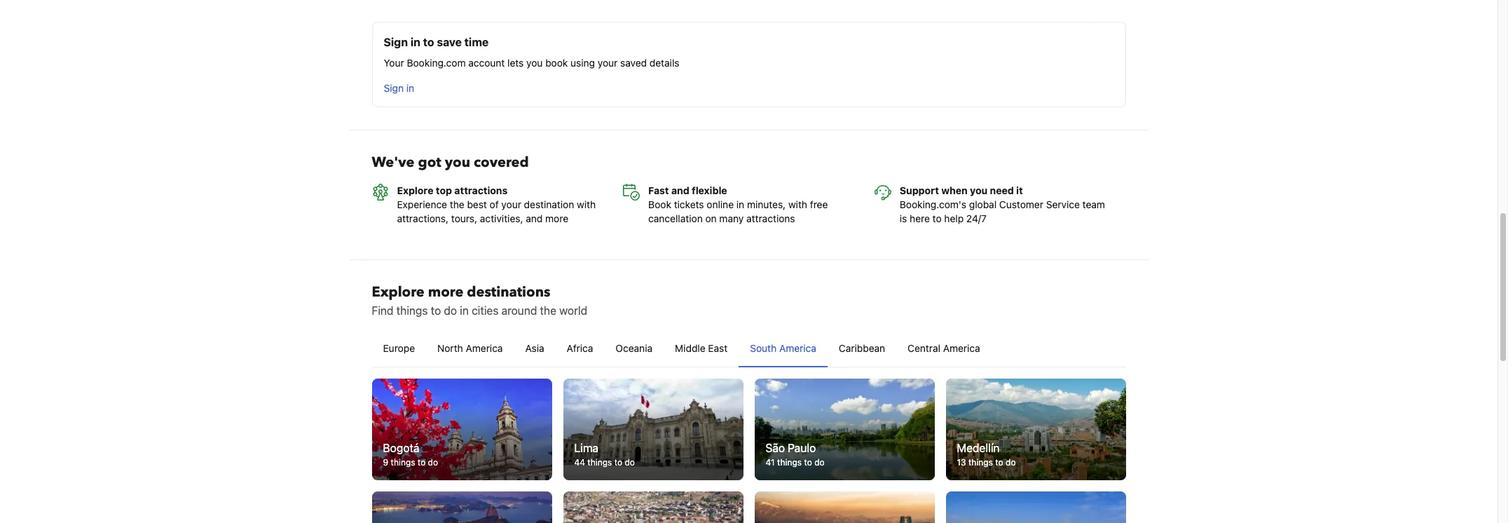 Task type: locate. For each thing, give the bounding box(es) containing it.
to up north
[[431, 304, 441, 317]]

you
[[527, 57, 543, 69], [445, 153, 470, 172], [970, 185, 988, 196]]

tab list
[[372, 330, 1126, 368]]

1 horizontal spatial more
[[546, 213, 569, 225]]

things inside bogotá 9 things to do
[[391, 457, 415, 468]]

experience
[[397, 199, 447, 210]]

do down the paulo
[[815, 457, 825, 468]]

more inside explore more destinations find things to do in cities around the world
[[428, 283, 464, 302]]

central
[[908, 342, 941, 354]]

1 horizontal spatial america
[[780, 342, 817, 354]]

north
[[438, 342, 463, 354]]

44
[[575, 457, 585, 468]]

do inside lima 44 things to do
[[625, 457, 635, 468]]

top
[[436, 185, 452, 196]]

0 vertical spatial the
[[450, 199, 465, 210]]

to down booking.com's
[[933, 213, 942, 225]]

do right 13
[[1006, 457, 1016, 468]]

attractions
[[455, 185, 508, 196], [747, 213, 795, 225]]

your right using
[[598, 57, 618, 69]]

with right destination
[[577, 199, 596, 210]]

america for north america
[[466, 342, 503, 354]]

more up north
[[428, 283, 464, 302]]

things inside medellín 13 things to do
[[969, 457, 993, 468]]

the
[[450, 199, 465, 210], [540, 304, 557, 317]]

in left "cities"
[[460, 304, 469, 317]]

africa button
[[556, 330, 605, 367]]

with inside 'explore top attractions experience the best of your destination with attractions, tours, activities, and more'
[[577, 199, 596, 210]]

lima image
[[563, 379, 744, 480]]

america right "south"
[[780, 342, 817, 354]]

more down destination
[[546, 213, 569, 225]]

1 horizontal spatial attractions
[[747, 213, 795, 225]]

in inside explore more destinations find things to do in cities around the world
[[460, 304, 469, 317]]

1 vertical spatial more
[[428, 283, 464, 302]]

0 horizontal spatial you
[[445, 153, 470, 172]]

do right the '9'
[[428, 457, 438, 468]]

and down destination
[[526, 213, 543, 225]]

america right north
[[466, 342, 503, 354]]

in up many
[[737, 199, 745, 210]]

things down lima
[[588, 457, 612, 468]]

with
[[577, 199, 596, 210], [789, 199, 808, 210]]

attractions inside 'explore top attractions experience the best of your destination with attractions, tours, activities, and more'
[[455, 185, 508, 196]]

europe
[[383, 342, 415, 354]]

0 vertical spatial explore
[[397, 185, 434, 196]]

1 with from the left
[[577, 199, 596, 210]]

you for support when you need it booking.com's global customer service team is here to help 24/7
[[970, 185, 988, 196]]

using
[[571, 57, 595, 69]]

0 horizontal spatial and
[[526, 213, 543, 225]]

1 vertical spatial you
[[445, 153, 470, 172]]

saved
[[621, 57, 647, 69]]

flexible
[[692, 185, 728, 196]]

0 horizontal spatial america
[[466, 342, 503, 354]]

explore
[[397, 185, 434, 196], [372, 283, 425, 302]]

explore inside 'explore top attractions experience the best of your destination with attractions, tours, activities, and more'
[[397, 185, 434, 196]]

your
[[384, 57, 404, 69]]

we've got you covered
[[372, 153, 529, 172]]

1 america from the left
[[466, 342, 503, 354]]

3 america from the left
[[944, 342, 981, 354]]

attractions up best
[[455, 185, 508, 196]]

find
[[372, 304, 394, 317]]

lets
[[508, 57, 524, 69]]

0 horizontal spatial attractions
[[455, 185, 508, 196]]

tickets
[[674, 199, 704, 210]]

explore inside explore more destinations find things to do in cities around the world
[[372, 283, 425, 302]]

your up activities,
[[502, 199, 522, 210]]

things for lima
[[588, 457, 612, 468]]

your booking.com account lets you book using your saved details
[[384, 57, 680, 69]]

13
[[957, 457, 967, 468]]

2 horizontal spatial america
[[944, 342, 981, 354]]

explore up find
[[372, 283, 425, 302]]

south
[[750, 342, 777, 354]]

sign for sign in to save time
[[384, 36, 408, 49]]

things down "bogotá"
[[391, 457, 415, 468]]

0 vertical spatial sign
[[384, 36, 408, 49]]

0 horizontal spatial more
[[428, 283, 464, 302]]

the left world on the left bottom of page
[[540, 304, 557, 317]]

24/7
[[967, 213, 987, 225]]

to right 44
[[615, 457, 623, 468]]

with left free
[[789, 199, 808, 210]]

2 with from the left
[[789, 199, 808, 210]]

to inside são paulo 41 things to do
[[804, 457, 812, 468]]

0 horizontal spatial your
[[502, 199, 522, 210]]

do inside medellín 13 things to do
[[1006, 457, 1016, 468]]

central america button
[[897, 330, 992, 367]]

global
[[970, 199, 997, 210]]

tab list containing europe
[[372, 330, 1126, 368]]

you up global
[[970, 185, 988, 196]]

explore more destinations find things to do in cities around the world
[[372, 283, 588, 317]]

1 vertical spatial and
[[526, 213, 543, 225]]

online
[[707, 199, 734, 210]]

sign down your
[[384, 82, 404, 94]]

things
[[397, 304, 428, 317], [391, 457, 415, 468], [588, 457, 612, 468], [778, 457, 802, 468], [969, 457, 993, 468]]

and up the tickets
[[672, 185, 690, 196]]

book
[[546, 57, 568, 69]]

things down the paulo
[[778, 457, 802, 468]]

you inside support when you need it booking.com's global customer service team is here to help 24/7
[[970, 185, 988, 196]]

attractions inside fast and flexible book tickets online in minutes, with free cancellation on many attractions
[[747, 213, 795, 225]]

do inside bogotá 9 things to do
[[428, 457, 438, 468]]

america
[[466, 342, 503, 354], [780, 342, 817, 354], [944, 342, 981, 354]]

9
[[383, 457, 389, 468]]

best
[[467, 199, 487, 210]]

your
[[598, 57, 618, 69], [502, 199, 522, 210]]

2 horizontal spatial you
[[970, 185, 988, 196]]

in up booking.com
[[411, 36, 421, 49]]

do for lima
[[625, 457, 635, 468]]

do
[[444, 304, 457, 317], [428, 457, 438, 468], [625, 457, 635, 468], [815, 457, 825, 468], [1006, 457, 1016, 468]]

many
[[720, 213, 744, 225]]

account
[[469, 57, 505, 69]]

rio de janeiro image
[[372, 491, 552, 523]]

0 vertical spatial your
[[598, 57, 618, 69]]

0 horizontal spatial with
[[577, 199, 596, 210]]

0 horizontal spatial the
[[450, 199, 465, 210]]

explore up the experience
[[397, 185, 434, 196]]

sign up your
[[384, 36, 408, 49]]

2 vertical spatial you
[[970, 185, 988, 196]]

0 vertical spatial you
[[527, 57, 543, 69]]

team
[[1083, 199, 1106, 210]]

booking.com
[[407, 57, 466, 69]]

1 horizontal spatial and
[[672, 185, 690, 196]]

do left "cities"
[[444, 304, 457, 317]]

to down medellín in the bottom right of the page
[[996, 457, 1004, 468]]

things down medellín in the bottom right of the page
[[969, 457, 993, 468]]

you right 'got'
[[445, 153, 470, 172]]

2 sign from the top
[[384, 82, 404, 94]]

america right central
[[944, 342, 981, 354]]

1 vertical spatial your
[[502, 199, 522, 210]]

you right lets
[[527, 57, 543, 69]]

your inside 'explore top attractions experience the best of your destination with attractions, tours, activities, and more'
[[502, 199, 522, 210]]

1 vertical spatial explore
[[372, 283, 425, 302]]

1 horizontal spatial your
[[598, 57, 618, 69]]

explore top attractions experience the best of your destination with attractions, tours, activities, and more
[[397, 185, 596, 225]]

support when you need it booking.com's global customer service team is here to help 24/7
[[900, 185, 1106, 225]]

more
[[546, 213, 569, 225], [428, 283, 464, 302]]

1 vertical spatial sign
[[384, 82, 404, 94]]

1 vertical spatial attractions
[[747, 213, 795, 225]]

in down booking.com
[[406, 82, 414, 94]]

things inside lima 44 things to do
[[588, 457, 612, 468]]

to inside lima 44 things to do
[[615, 457, 623, 468]]

to down the paulo
[[804, 457, 812, 468]]

sign inside sign in link
[[384, 82, 404, 94]]

1 horizontal spatial you
[[527, 57, 543, 69]]

2 america from the left
[[780, 342, 817, 354]]

save
[[437, 36, 462, 49]]

america for south america
[[780, 342, 817, 354]]

do right 44
[[625, 457, 635, 468]]

bogotá image
[[372, 379, 552, 480]]

0 vertical spatial more
[[546, 213, 569, 225]]

east
[[708, 342, 728, 354]]

1 horizontal spatial the
[[540, 304, 557, 317]]

europe button
[[372, 330, 426, 367]]

attractions down minutes,
[[747, 213, 795, 225]]

details
[[650, 57, 680, 69]]

and
[[672, 185, 690, 196], [526, 213, 543, 225]]

0 vertical spatial and
[[672, 185, 690, 196]]

0 vertical spatial attractions
[[455, 185, 508, 196]]

destination
[[524, 199, 574, 210]]

you for we've got you covered
[[445, 153, 470, 172]]

1 horizontal spatial with
[[789, 199, 808, 210]]

service
[[1047, 199, 1080, 210]]

to down "bogotá"
[[418, 457, 426, 468]]

the up tours,
[[450, 199, 465, 210]]

1 vertical spatial the
[[540, 304, 557, 317]]

things right find
[[397, 304, 428, 317]]

on
[[706, 213, 717, 225]]

1 sign from the top
[[384, 36, 408, 49]]

south america
[[750, 342, 817, 354]]

in
[[411, 36, 421, 49], [406, 82, 414, 94], [737, 199, 745, 210], [460, 304, 469, 317]]



Task type: describe. For each thing, give the bounding box(es) containing it.
bogotá
[[383, 442, 420, 454]]

41
[[766, 457, 775, 468]]

fast
[[649, 185, 669, 196]]

africa
[[567, 342, 593, 354]]

do inside são paulo 41 things to do
[[815, 457, 825, 468]]

caribbean button
[[828, 330, 897, 367]]

fast and flexible book tickets online in minutes, with free cancellation on many attractions
[[649, 185, 828, 225]]

in inside fast and flexible book tickets online in minutes, with free cancellation on many attractions
[[737, 199, 745, 210]]

são
[[766, 442, 785, 454]]

south america button
[[739, 330, 828, 367]]

time
[[465, 36, 489, 49]]

lima
[[575, 442, 599, 454]]

do for medellín
[[1006, 457, 1016, 468]]

medellín
[[957, 442, 1000, 454]]

paulo
[[788, 442, 816, 454]]

north america
[[438, 342, 503, 354]]

medellín 13 things to do
[[957, 442, 1016, 468]]

to inside explore more destinations find things to do in cities around the world
[[431, 304, 441, 317]]

booking.com's
[[900, 199, 967, 210]]

oceania button
[[605, 330, 664, 367]]

of
[[490, 199, 499, 210]]

bogotá 9 things to do
[[383, 442, 438, 468]]

caribbean
[[839, 342, 886, 354]]

santiago image
[[755, 491, 935, 523]]

explore for explore top attractions
[[397, 185, 434, 196]]

sign in to save time
[[384, 36, 489, 49]]

it
[[1017, 185, 1023, 196]]

things for bogotá
[[391, 457, 415, 468]]

tours,
[[451, 213, 478, 225]]

support
[[900, 185, 939, 196]]

do for bogotá
[[428, 457, 438, 468]]

your for using
[[598, 57, 618, 69]]

got
[[418, 153, 442, 172]]

montevideo image
[[946, 491, 1126, 523]]

we've
[[372, 153, 415, 172]]

explore for explore more destinations
[[372, 283, 425, 302]]

middle east button
[[664, 330, 739, 367]]

sign for sign in
[[384, 82, 404, 94]]

cusco image
[[563, 491, 744, 523]]

is
[[900, 213, 907, 225]]

america for central america
[[944, 342, 981, 354]]

middle east
[[675, 342, 728, 354]]

são paulo 41 things to do
[[766, 442, 825, 468]]

need
[[990, 185, 1014, 196]]

attractions,
[[397, 213, 449, 225]]

customer
[[1000, 199, 1044, 210]]

to inside support when you need it booking.com's global customer service team is here to help 24/7
[[933, 213, 942, 225]]

here
[[910, 213, 930, 225]]

book
[[649, 199, 672, 210]]

to inside bogotá 9 things to do
[[418, 457, 426, 468]]

to left the save
[[423, 36, 434, 49]]

activities,
[[480, 213, 523, 225]]

asia
[[525, 342, 545, 354]]

asia button
[[514, 330, 556, 367]]

world
[[560, 304, 588, 317]]

sign in link
[[378, 76, 420, 101]]

north america button
[[426, 330, 514, 367]]

lima 44 things to do
[[575, 442, 635, 468]]

things inside explore more destinations find things to do in cities around the world
[[397, 304, 428, 317]]

things inside são paulo 41 things to do
[[778, 457, 802, 468]]

minutes,
[[747, 199, 786, 210]]

around
[[502, 304, 537, 317]]

the inside 'explore top attractions experience the best of your destination with attractions, tours, activities, and more'
[[450, 199, 465, 210]]

middle
[[675, 342, 706, 354]]

with inside fast and flexible book tickets online in minutes, with free cancellation on many attractions
[[789, 199, 808, 210]]

more inside 'explore top attractions experience the best of your destination with attractions, tours, activities, and more'
[[546, 213, 569, 225]]

sign in
[[384, 82, 414, 94]]

to inside medellín 13 things to do
[[996, 457, 1004, 468]]

when
[[942, 185, 968, 196]]

do inside explore more destinations find things to do in cities around the world
[[444, 304, 457, 317]]

and inside 'explore top attractions experience the best of your destination with attractions, tours, activities, and more'
[[526, 213, 543, 225]]

são paulo image
[[755, 379, 935, 480]]

central america
[[908, 342, 981, 354]]

cancellation
[[649, 213, 703, 225]]

the inside explore more destinations find things to do in cities around the world
[[540, 304, 557, 317]]

covered
[[474, 153, 529, 172]]

oceania
[[616, 342, 653, 354]]

free
[[810, 199, 828, 210]]

destinations
[[467, 283, 551, 302]]

help
[[945, 213, 964, 225]]

cities
[[472, 304, 499, 317]]

things for medellín
[[969, 457, 993, 468]]

and inside fast and flexible book tickets online in minutes, with free cancellation on many attractions
[[672, 185, 690, 196]]

medellín image
[[946, 379, 1126, 480]]

your for of
[[502, 199, 522, 210]]



Task type: vqa. For each thing, say whether or not it's contained in the screenshot.
Sign in link
yes



